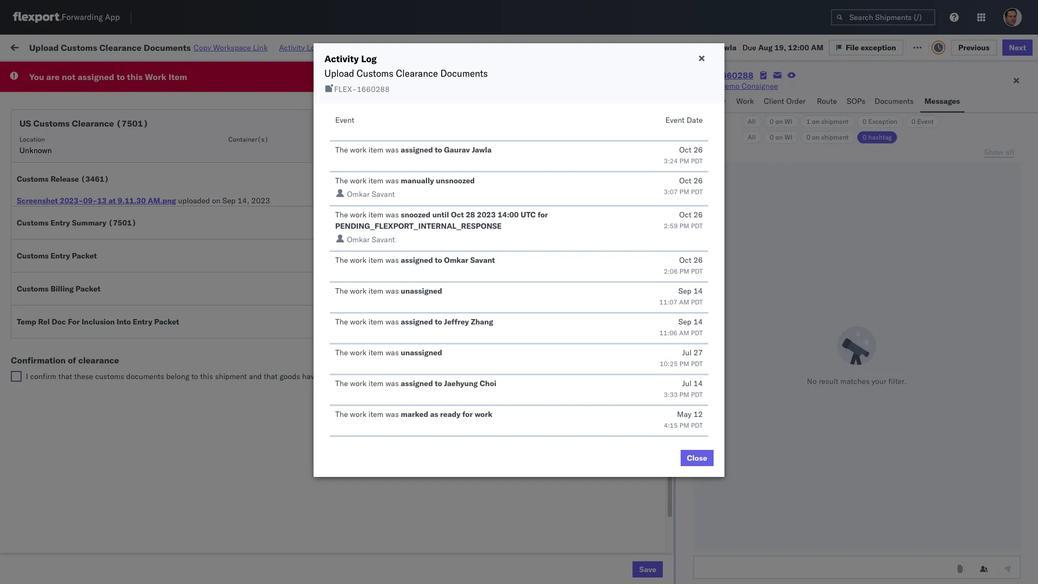 Task type: vqa. For each thing, say whether or not it's contained in the screenshot.


Task type: locate. For each thing, give the bounding box(es) containing it.
los up inclusion
[[98, 298, 110, 308]]

pdt up 27
[[691, 329, 703, 337]]

from up customs entry summary (7501)
[[84, 203, 100, 213]]

numbers down 'container' at the right of the page
[[703, 92, 730, 101]]

flex-1660288 right snooze
[[334, 84, 390, 94]]

was for oct 26 2:06 pm pdt
[[386, 255, 399, 265]]

6:00 am pst, dec 24, 2022
[[183, 323, 283, 332]]

1 horizontal spatial flex-1660288
[[690, 70, 754, 81]]

4 fcl from the top
[[373, 180, 387, 190]]

1 vertical spatial select
[[605, 284, 627, 294]]

5 pdt from the top
[[691, 298, 703, 306]]

resize handle column header
[[164, 84, 177, 584], [291, 84, 304, 584], [331, 84, 344, 584], [405, 84, 418, 584], [479, 84, 492, 584], [594, 84, 607, 584], [685, 84, 698, 584], [759, 84, 772, 584], [902, 84, 915, 584], [976, 84, 989, 584], [1011, 84, 1024, 584]]

11:59 for 1st the schedule delivery appointment link
[[183, 108, 204, 118]]

Search Work text field
[[674, 39, 792, 55]]

4, down 'deadline' 'button'
[[255, 132, 262, 142]]

pm inside oct 26 2:06 pm pdt
[[680, 267, 689, 275]]

flex-1893174 button
[[612, 344, 688, 359], [612, 344, 688, 359]]

2 fcl from the top
[[373, 132, 387, 142]]

9 fcl from the top
[[373, 323, 387, 332]]

0 vertical spatial summary
[[693, 96, 726, 106]]

hashtag
[[869, 133, 892, 141]]

1 integration from the top
[[498, 370, 535, 380]]

3 hlxu6269489, from the top
[[761, 156, 816, 165]]

jul inside jul 27 10:25 pm pdt
[[682, 347, 692, 357]]

1 horizontal spatial flexport
[[690, 81, 718, 91]]

flexport demo consignee down jeffrey
[[423, 346, 512, 356]]

0 horizontal spatial upload customs clearance documents
[[25, 227, 160, 237]]

3 flex-1846748 from the top
[[629, 156, 685, 166]]

event down 'messages' button
[[917, 117, 934, 125]]

appointment up the confirm pickup from los angeles, ca link
[[89, 274, 133, 284]]

1660288
[[716, 70, 754, 81], [357, 84, 390, 94]]

4 ocean fcl from the top
[[349, 180, 387, 190]]

4:00
[[183, 299, 200, 309]]

next
[[1009, 42, 1026, 52]]

4 schedule from the top
[[25, 179, 57, 189]]

pdt for oct 26 3:24 pm pdt
[[691, 157, 703, 165]]

ca for schedule pickup from los angeles, ca button related to flex-1893174
[[148, 346, 158, 356]]

1 vertical spatial upload
[[324, 68, 354, 79]]

flex-
[[690, 70, 716, 81], [334, 84, 357, 94], [629, 108, 653, 118], [629, 132, 653, 142], [629, 156, 653, 166], [629, 180, 653, 190], [629, 204, 653, 213], [629, 227, 653, 237], [629, 251, 653, 261], [629, 275, 653, 285], [629, 299, 653, 309], [629, 323, 653, 332], [629, 346, 653, 356], [629, 370, 653, 380], [629, 394, 653, 404], [629, 418, 653, 427], [629, 442, 653, 451], [629, 465, 653, 475], [629, 489, 653, 499], [629, 513, 653, 523], [629, 537, 653, 546], [629, 561, 653, 570]]

was for sep 14 11:06 am pdt
[[386, 317, 399, 326]]

previous
[[959, 42, 990, 52]]

7 ocean fcl from the top
[[349, 251, 387, 261]]

clearance
[[99, 42, 142, 53], [396, 68, 438, 79], [72, 118, 114, 129], [84, 227, 118, 237]]

account
[[553, 370, 582, 380], [553, 394, 582, 404], [553, 561, 582, 570]]

dec
[[234, 299, 248, 309], [234, 323, 248, 332]]

sep left 14,
[[223, 196, 236, 205]]

0 horizontal spatial activity log
[[279, 42, 319, 52]]

1 vertical spatial gaurav jawla
[[921, 180, 965, 190]]

1 horizontal spatial this
[[200, 372, 213, 381]]

2 account from the top
[[553, 394, 582, 404]]

2 vertical spatial integration
[[498, 561, 535, 570]]

from for 2nd "schedule pickup from los angeles, ca" link from the top
[[84, 155, 100, 165]]

assigned left jeffrey
[[401, 317, 433, 326]]

1 horizontal spatial for
[[463, 409, 473, 419]]

1 vertical spatial 0 on wi
[[770, 133, 793, 141]]

13 fcl from the top
[[373, 418, 387, 427]]

1 vertical spatial zimu3048342
[[778, 561, 829, 570]]

schedule delivery appointment button down of
[[25, 369, 133, 381]]

maeu9408431 down no
[[778, 394, 832, 404]]

2 schedule delivery appointment link from the top
[[25, 179, 133, 190]]

778 at risk
[[199, 42, 237, 52]]

pickup inside schedule pickup from rotterdam, netherlands
[[59, 388, 82, 398]]

upload up mode
[[324, 68, 354, 79]]

jaehyung right "filter." in the right bottom of the page
[[921, 370, 952, 380]]

0 vertical spatial activity
[[279, 42, 305, 52]]

oct inside oct 26 2:59 pm pdt
[[679, 210, 692, 219]]

oct up sep 14 11:07 am pdt
[[679, 255, 692, 265]]

upload up by:
[[29, 42, 59, 53]]

angeles,
[[116, 132, 146, 141], [116, 155, 146, 165], [116, 203, 146, 213], [116, 251, 146, 260], [112, 298, 141, 308], [116, 346, 146, 356]]

confirm inside the confirm pickup from los angeles, ca link
[[25, 298, 53, 308]]

jul for jul 27
[[682, 347, 692, 357]]

account for flex-2130387
[[553, 394, 582, 404]]

1 vertical spatial maeu9408431
[[778, 394, 832, 404]]

3 schedule delivery appointment button from the top
[[25, 274, 133, 286]]

integration for flex-2130384
[[498, 561, 535, 570]]

26 inside oct 26 3:24 pm pdt
[[694, 145, 703, 155]]

entry down 2023-
[[51, 218, 70, 228]]

1889466
[[653, 251, 685, 261], [653, 275, 685, 285], [653, 299, 685, 309], [653, 323, 685, 332]]

6 fcl from the top
[[373, 227, 387, 237]]

oct for oct 26 2:59 pm pdt
[[679, 210, 692, 219]]

1 ceau7522281, from the top
[[703, 108, 759, 118]]

2 flex-1846748 from the top
[[629, 132, 685, 142]]

assigned for the work item was assigned to gaurav jawla
[[401, 145, 433, 155]]

1889466 up 1893174
[[653, 323, 685, 332]]

msdu7304509
[[703, 346, 758, 356]]

flexport demo consignee down flex-1660288 "link"
[[690, 81, 778, 91]]

flexport demo consignee
[[690, 81, 778, 91], [423, 346, 512, 356]]

numbers inside button
[[817, 88, 844, 96]]

0 vertical spatial lagerfeld
[[606, 370, 638, 380]]

schedule pickup from los angeles, ca
[[25, 132, 158, 141], [25, 155, 158, 165], [25, 203, 158, 213], [25, 251, 158, 260], [25, 346, 158, 356]]

2 vertical spatial work
[[736, 96, 754, 106]]

1 vertical spatial sep
[[679, 286, 692, 296]]

2 pdt, from the top
[[220, 132, 237, 142]]

from for the confirm pickup from los angeles, ca link
[[80, 298, 96, 308]]

oct inside oct 26 2:06 pm pdt
[[679, 255, 692, 265]]

schedule up screenshot
[[25, 179, 57, 189]]

activity log button
[[279, 41, 319, 54]]

item for sep 14 11:06 am pdt
[[369, 317, 384, 326]]

the for oct 26 3:24 pm pdt
[[335, 145, 348, 155]]

1846748 left date
[[653, 108, 685, 118]]

3 the from the top
[[335, 210, 348, 219]]

pm right 3:33
[[680, 390, 689, 398]]

0 horizontal spatial demo
[[454, 346, 474, 356]]

schedule down confirmation
[[25, 370, 57, 379]]

0 horizontal spatial flexport demo consignee
[[423, 346, 512, 356]]

4 schedule pickup from los angeles, ca from the top
[[25, 251, 158, 260]]

integration test account - karl lagerfeld for flex-2130387
[[498, 394, 638, 404]]

jul
[[682, 347, 692, 357], [682, 378, 692, 388]]

11:59 pm pdt, nov 4, 2022 for 3rd "schedule pickup from los angeles, ca" link
[[183, 204, 283, 213]]

8 resize handle column header from the left
[[759, 84, 772, 584]]

1 vertical spatial flex-2130384
[[629, 489, 685, 499]]

9 ocean fcl from the top
[[349, 323, 387, 332]]

2022
[[264, 108, 283, 118], [264, 132, 283, 142], [264, 156, 283, 166], [264, 204, 283, 213], [263, 299, 282, 309], [264, 323, 283, 332]]

oct inside oct 26 3:24 pm pdt
[[679, 145, 692, 155]]

2 horizontal spatial work
[[736, 96, 754, 106]]

3 4, from the top
[[255, 156, 262, 166]]

0 vertical spatial select file button
[[598, 248, 649, 264]]

10 schedule from the top
[[25, 388, 57, 398]]

2 lagerfeld from the top
[[606, 394, 638, 404]]

2 that from the left
[[264, 372, 278, 381]]

1889466 up sep 14 11:07 am pdt
[[653, 275, 685, 285]]

all button for external
[[742, 115, 762, 128]]

schedule up us
[[25, 108, 57, 118]]

pdt for oct 26 2:59 pm pdt
[[691, 222, 703, 230]]

8 ocean fcl from the top
[[349, 275, 387, 285]]

upload
[[29, 42, 59, 53], [324, 68, 354, 79], [25, 227, 49, 237]]

schedule up unknown
[[25, 132, 57, 141]]

omkar savant
[[921, 156, 969, 166], [347, 189, 395, 199], [347, 234, 395, 244], [921, 299, 969, 309]]

2 vertical spatial 2130384
[[653, 561, 685, 570]]

2 karl from the top
[[590, 394, 604, 404]]

1 vertical spatial 2023
[[477, 210, 496, 219]]

pdt inside the oct 26 3:07 pm pdt
[[691, 188, 703, 196]]

1 vertical spatial activity log
[[324, 53, 377, 64]]

unassigned down the work item was assigned to omkar savant
[[401, 286, 442, 296]]

6 ceau7522281, from the top
[[703, 227, 759, 237]]

upload customs clearance documents copy workspace link
[[29, 42, 268, 53]]

event
[[335, 115, 354, 125], [666, 115, 685, 125], [917, 117, 934, 125]]

jul 27 10:25 pm pdt
[[660, 347, 703, 367]]

schedule
[[25, 108, 57, 118], [25, 132, 57, 141], [25, 155, 57, 165], [25, 179, 57, 189], [25, 203, 57, 213], [25, 251, 57, 260], [25, 274, 57, 284], [25, 346, 57, 356], [25, 370, 57, 379], [25, 388, 57, 398]]

consignee
[[742, 81, 778, 91], [476, 346, 512, 356], [548, 346, 584, 356]]

0 vertical spatial confirm
[[25, 298, 53, 308]]

1 horizontal spatial 1660288
[[716, 70, 754, 81]]

1 horizontal spatial work
[[145, 71, 166, 82]]

0 on wi for 1
[[770, 117, 793, 125]]

oct 26 3:07 pm pdt
[[664, 176, 703, 196]]

angeles, right 13
[[116, 203, 146, 213]]

packet up the confirm pickup from los angeles, ca
[[76, 284, 101, 294]]

jul for jul 14
[[682, 378, 692, 388]]

work,
[[114, 67, 132, 75]]

flex-1660288 link
[[690, 70, 754, 81]]

gaurav
[[689, 42, 715, 52], [921, 108, 945, 118], [444, 145, 470, 155], [921, 180, 945, 190]]

oct left 28
[[451, 210, 464, 219]]

0 vertical spatial 1660288
[[716, 70, 754, 81]]

los right 09-
[[102, 203, 114, 213]]

1 horizontal spatial activity
[[324, 53, 359, 64]]

was for sep 14 11:07 am pdt
[[386, 286, 399, 296]]

shipment left and
[[215, 372, 247, 381]]

2 appointment from the top
[[89, 179, 133, 189]]

3 lhuu7894563, uetu5238478 from the top
[[703, 299, 814, 308]]

pst, for 4:00
[[215, 299, 232, 309]]

summary down 09-
[[72, 218, 106, 228]]

flex-1846748 up "3:24"
[[629, 132, 685, 142]]

4 pdt, from the top
[[220, 204, 237, 213]]

1 vertical spatial jul
[[682, 378, 692, 388]]

log right track
[[307, 42, 319, 52]]

select
[[605, 251, 627, 261], [605, 284, 627, 294]]

0 vertical spatial this
[[127, 71, 143, 82]]

gvcu5265864 down abcd1234560
[[703, 441, 757, 451]]

0 vertical spatial activity log
[[279, 42, 319, 52]]

packet for customs billing packet
[[76, 284, 101, 294]]

0 vertical spatial packet
[[72, 251, 97, 261]]

customs release (3461)
[[17, 174, 109, 184]]

numbers for container numbers
[[703, 92, 730, 101]]

0 vertical spatial jul
[[682, 347, 692, 357]]

pdt right 2:59
[[691, 222, 703, 230]]

activity up mode
[[324, 53, 359, 64]]

oct inside the oct 26 3:07 pm pdt
[[679, 176, 692, 185]]

1846748 down "3:24"
[[653, 180, 685, 190]]

2 pdt from the top
[[691, 188, 703, 196]]

13 ocean fcl from the top
[[349, 418, 387, 427]]

5 item from the top
[[369, 286, 384, 296]]

item for sep 14 11:07 am pdt
[[369, 286, 384, 296]]

11 fcl from the top
[[373, 370, 387, 380]]

upload customs clearance documents button
[[25, 226, 160, 238]]

0 vertical spatial flex-2130384
[[629, 465, 685, 475]]

schedule pickup from los angeles, ca link down us customs clearance (7501)
[[25, 131, 158, 142]]

screenshot 2023-09-13 at 9.11.30 am.png uploaded on sep 14, 2023
[[17, 196, 270, 205]]

bookings test consignee
[[498, 346, 584, 356]]

nov for 3rd "schedule pickup from los angeles, ca" link
[[239, 204, 253, 213]]

schedule delivery appointment button
[[25, 107, 133, 119], [25, 179, 133, 191], [25, 274, 133, 286], [25, 369, 133, 381]]

schedule for schedule pickup from rotterdam, netherlands button
[[25, 388, 57, 398]]

0 on wi for 0
[[770, 133, 793, 141]]

8 schedule from the top
[[25, 346, 57, 356]]

upload up customs entry packet at left top
[[25, 227, 49, 237]]

2 select file button from the top
[[598, 281, 649, 297]]

confirm delivery link
[[25, 321, 82, 332]]

am right 11:07
[[679, 298, 689, 306]]

nyku9743990
[[703, 465, 757, 475], [703, 560, 757, 570]]

integration for flex-2130387
[[498, 394, 535, 404]]

snoozed until oct 28 2023 14:00 utc for pending_flexport_internal_response
[[335, 210, 548, 231]]

4 schedule pickup from los angeles, ca button from the top
[[25, 250, 158, 262]]

oct for oct 26 3:24 pm pdt
[[679, 145, 692, 155]]

3 schedule pickup from los angeles, ca from the top
[[25, 203, 158, 213]]

2 customs from the left
[[339, 372, 368, 381]]

4 1889466 from the top
[[653, 323, 685, 332]]

3:24
[[664, 157, 678, 165]]

0 horizontal spatial that
[[58, 372, 72, 381]]

angeles, for flex-1893174's "schedule pickup from los angeles, ca" link
[[116, 346, 146, 356]]

schedule delivery appointment link down workitem "button"
[[25, 107, 133, 118]]

2023 right jan
[[261, 370, 280, 380]]

2 lhuu7894563, uetu5238478 from the top
[[703, 275, 814, 284]]

pdt inside sep 14 11:07 am pdt
[[691, 298, 703, 306]]

at right 13
[[109, 196, 116, 205]]

workspace
[[213, 42, 251, 52]]

pickup for schedule pickup from rotterdam, netherlands button
[[59, 388, 82, 398]]

not
[[62, 71, 75, 82]]

14 inside jul 14 3:33 pm pdt
[[694, 378, 703, 388]]

1 horizontal spatial consignee
[[548, 346, 584, 356]]

jaehyung
[[921, 370, 952, 380], [444, 378, 478, 388]]

2 vertical spatial maeu9408431
[[778, 442, 832, 451]]

2 1846748 from the top
[[653, 132, 685, 142]]

5 hlxu8034992 from the top
[[818, 203, 871, 213]]

sep inside sep 14 11:07 am pdt
[[679, 286, 692, 296]]

0 vertical spatial all button
[[742, 115, 762, 128]]

schedule delivery appointment link up 2023-
[[25, 179, 133, 190]]

delivery for 8:30 pm pst, jan 23, 2023
[[59, 370, 87, 379]]

None text field
[[693, 555, 1021, 579]]

packet for customs entry packet
[[72, 251, 97, 261]]

0 horizontal spatial flex-1660288
[[334, 84, 390, 94]]

0 vertical spatial 2130384
[[653, 465, 685, 475]]

was
[[386, 145, 399, 155], [386, 176, 399, 185], [386, 210, 399, 219], [386, 255, 399, 265], [386, 286, 399, 296], [386, 317, 399, 326], [386, 347, 399, 357], [386, 378, 399, 388], [386, 409, 399, 419]]

3 schedule from the top
[[25, 155, 57, 165]]

4 schedule delivery appointment button from the top
[[25, 369, 133, 381]]

0 vertical spatial 0 on wi
[[770, 117, 793, 125]]

activity log right link
[[279, 42, 319, 52]]

0 vertical spatial select
[[605, 251, 627, 261]]

mbl/mawb
[[778, 88, 815, 96]]

ca inside the confirm pickup from los angeles, ca link
[[143, 298, 154, 308]]

0 vertical spatial entry
[[51, 218, 70, 228]]

1660288 up the "container numbers" button
[[716, 70, 754, 81]]

6 ocean fcl from the top
[[349, 227, 387, 237]]

4 4, from the top
[[255, 204, 262, 213]]

goods
[[280, 372, 300, 381]]

oct 26 3:24 pm pdt
[[664, 145, 703, 165]]

schedule delivery appointment up us customs clearance (7501)
[[25, 108, 133, 118]]

schedule delivery appointment button up the confirm pickup from los angeles, ca link
[[25, 274, 133, 286]]

gaurav jawla
[[921, 108, 965, 118], [921, 180, 965, 190]]

the for jul 14 3:33 pm pdt
[[335, 378, 348, 388]]

1 karl from the top
[[590, 370, 604, 380]]

2 vertical spatial gvcu5265864
[[703, 441, 757, 451]]

1 vertical spatial integration
[[498, 394, 535, 404]]

1 vertical spatial 1660288
[[357, 84, 390, 94]]

bookings
[[498, 346, 529, 356]]

schedule for schedule pickup from los angeles, ca button related to flex-1893174
[[25, 346, 57, 356]]

4 uetu5238478 from the top
[[761, 322, 814, 332]]

1 vertical spatial pst,
[[216, 323, 232, 332]]

0 vertical spatial (7501)
[[116, 118, 148, 129]]

9 resize handle column header from the left
[[902, 84, 915, 584]]

3 integration test account - karl lagerfeld from the top
[[498, 561, 638, 570]]

ceau7522281,
[[703, 108, 759, 118], [703, 132, 759, 142], [703, 156, 759, 165], [703, 180, 759, 189], [703, 203, 759, 213], [703, 227, 759, 237]]

1 vertical spatial (7501)
[[108, 218, 136, 228]]

to up as on the left bottom of page
[[435, 378, 442, 388]]

unassigned for jul 27
[[401, 347, 442, 357]]

1 vertical spatial log
[[361, 53, 377, 64]]

11:59 pm pdt, nov 4, 2022
[[183, 108, 283, 118], [183, 132, 283, 142], [183, 156, 283, 166], [183, 204, 283, 213]]

0 vertical spatial unassigned
[[401, 286, 442, 296]]

billing
[[51, 284, 74, 294]]

appointment for 3rd the schedule delivery appointment link from the top of the page
[[89, 274, 133, 284]]

i confirm that these customs documents belong to this shipment and that goods have been customs cleared
[[26, 372, 396, 381]]

1 horizontal spatial numbers
[[817, 88, 844, 96]]

test123456
[[778, 108, 823, 118], [778, 132, 823, 142], [778, 156, 823, 166], [778, 180, 823, 190], [778, 204, 823, 213], [778, 227, 823, 237]]

9 schedule from the top
[[25, 370, 57, 379]]

summary inside button
[[693, 96, 726, 106]]

pdt for sep 14 11:06 am pdt
[[691, 329, 703, 337]]

1 vertical spatial activity
[[324, 53, 359, 64]]

0 vertical spatial select file
[[605, 251, 642, 261]]

1 2130384 from the top
[[653, 465, 685, 475]]

12 fcl from the top
[[373, 394, 387, 404]]

0 horizontal spatial event
[[335, 115, 354, 125]]

pickup down these
[[59, 388, 82, 398]]

message
[[146, 42, 176, 52]]

3 schedule pickup from los angeles, ca button from the top
[[25, 203, 158, 214]]

maeu9736123
[[778, 346, 832, 356]]

location unknown
[[19, 135, 52, 155]]

schedule delivery appointment button up 2023-
[[25, 179, 133, 191]]

wi
[[785, 117, 793, 125], [785, 133, 793, 141]]

None checkbox
[[11, 371, 22, 382]]

close button
[[681, 450, 714, 466]]

1 select file from the top
[[605, 251, 642, 261]]

from for "schedule pickup from los angeles, ca" link related to flex-1889466
[[84, 251, 100, 260]]

5 test123456 from the top
[[778, 204, 823, 213]]

23, up 24,
[[250, 299, 262, 309]]

pdt for may 12 4:15 pm pdt
[[691, 421, 703, 429]]

1 nyku9743990 from the top
[[703, 465, 757, 475]]

1889466 up sep 14 11:06 am pdt
[[653, 299, 685, 309]]

us customs clearance (7501)
[[19, 118, 148, 129]]

14 down jul 27 10:25 pm pdt
[[694, 378, 703, 388]]

karl for flex-2130387
[[590, 394, 604, 404]]

customs up customs entry packet at left top
[[51, 227, 82, 237]]

sep inside sep 14 11:06 am pdt
[[679, 317, 692, 326]]

0 vertical spatial all
[[748, 117, 756, 125]]

karl for flex-2130384
[[590, 561, 604, 570]]

1 schedule from the top
[[25, 108, 57, 118]]

wi for 1
[[785, 117, 793, 125]]

appointment down clearance
[[89, 370, 133, 379]]

all button for internal
[[742, 131, 762, 144]]

messages
[[925, 96, 960, 106]]

activity right link
[[279, 42, 305, 52]]

pdt inside oct 26 3:24 pm pdt
[[691, 157, 703, 165]]

0 vertical spatial integration
[[498, 370, 535, 380]]

flex-1889466 up 11:07
[[629, 275, 685, 285]]

23, right jan
[[248, 370, 259, 380]]

delivery inside button
[[54, 322, 82, 332]]

select file button for customs billing packet
[[598, 281, 649, 297]]

1 vertical spatial 23,
[[248, 370, 259, 380]]

shipment for 0 on shipment
[[821, 133, 849, 141]]

assigned down pending_flexport_internal_response
[[401, 255, 433, 265]]

and
[[249, 372, 262, 381]]

dec for 23,
[[234, 299, 248, 309]]

1 vertical spatial all
[[748, 133, 756, 141]]

packet down upload customs clearance documents button
[[72, 251, 97, 261]]

this right 8:30
[[200, 372, 213, 381]]

13
[[97, 196, 107, 205]]

event left date
[[666, 115, 685, 125]]

4 ceau7522281, hlxu6269489, hlxu8034992 from the top
[[703, 180, 871, 189]]

1 gaurav jawla from the top
[[921, 108, 965, 118]]

6 resize handle column header from the left
[[594, 84, 607, 584]]

3 ocean fcl from the top
[[349, 156, 387, 166]]

pdt inside sep 14 11:06 am pdt
[[691, 329, 703, 337]]

pdt down 12
[[691, 421, 703, 429]]

los down inclusion
[[102, 346, 114, 356]]

pickup for schedule pickup from los angeles, ca button associated with flex-1846748
[[59, 132, 82, 141]]

26 inside oct 26 2:06 pm pdt
[[694, 255, 703, 265]]

confirm inside "confirm delivery" link
[[25, 322, 53, 332]]

1 vertical spatial flex-1660288
[[334, 84, 390, 94]]

2022 for third schedule pickup from los angeles, ca button
[[264, 204, 283, 213]]

6 pdt from the top
[[691, 329, 703, 337]]

4, for 2nd "schedule pickup from los angeles, ca" link from the top
[[255, 156, 262, 166]]

5 schedule pickup from los angeles, ca link from the top
[[25, 345, 158, 356]]

0 horizontal spatial numbers
[[703, 92, 730, 101]]

upload customs clearance documents down 09-
[[25, 227, 160, 237]]

1 horizontal spatial that
[[264, 372, 278, 381]]

save
[[639, 565, 657, 574]]

jul inside jul 14 3:33 pm pdt
[[682, 378, 692, 388]]

assigned
[[78, 71, 114, 82], [401, 145, 433, 155], [401, 255, 433, 265], [401, 317, 433, 326], [401, 378, 433, 388]]

integration test account - karl lagerfeld for flex-2130384
[[498, 561, 638, 570]]

1 the from the top
[[335, 145, 348, 155]]

pst, for 8:30
[[215, 370, 232, 380]]

schedule for schedule pickup from los angeles, ca button associated with flex-1846748
[[25, 132, 57, 141]]

ca for fourth schedule pickup from los angeles, ca button from the bottom of the page
[[148, 155, 158, 165]]

2 vertical spatial integration test account - karl lagerfeld
[[498, 561, 638, 570]]

for inside snoozed until oct 28 2023 14:00 utc for pending_flexport_internal_response
[[538, 210, 548, 219]]

2 14 from the top
[[694, 317, 703, 326]]

numbers left sops
[[817, 88, 844, 96]]

los up (3461)
[[102, 155, 114, 165]]

am inside sep 14 11:06 am pdt
[[679, 329, 689, 337]]

5 1846748 from the top
[[653, 204, 685, 213]]

clearance inside button
[[84, 227, 118, 237]]

pickup down confirm delivery button
[[59, 346, 82, 356]]

0 vertical spatial account
[[553, 370, 582, 380]]

2130387
[[653, 370, 685, 380], [653, 394, 685, 404], [653, 442, 685, 451], [653, 513, 685, 523], [653, 537, 685, 546]]

log inside activity log button
[[307, 42, 319, 52]]

pm right "3:24"
[[680, 157, 689, 165]]

1
[[807, 117, 811, 125]]

2 ceau7522281, from the top
[[703, 132, 759, 142]]

pdt for sep 14 11:07 am pdt
[[691, 298, 703, 306]]

activity log up mode
[[324, 53, 377, 64]]

1 horizontal spatial activity log
[[324, 53, 377, 64]]

log up mode button
[[361, 53, 377, 64]]

from inside schedule pickup from rotterdam, netherlands
[[84, 388, 100, 398]]

angeles, up 9.11.30 on the left
[[116, 155, 146, 165]]

1 horizontal spatial summary
[[693, 96, 726, 106]]

the for sep 14 11:07 am pdt
[[335, 286, 348, 296]]

pm down may
[[680, 421, 689, 429]]

appointment for 4th the schedule delivery appointment link from the top of the page
[[89, 370, 133, 379]]

entry for summary
[[51, 218, 70, 228]]

2 vertical spatial pst,
[[215, 370, 232, 380]]

by:
[[39, 66, 50, 76]]

pst, down the 4:00 pm pst, dec 23, 2022 at the left bottom of page
[[216, 323, 232, 332]]

778
[[199, 42, 213, 52]]

1 vertical spatial dec
[[234, 323, 248, 332]]

0 vertical spatial maeu9408431
[[778, 370, 832, 380]]

26 up sep 14 11:07 am pdt
[[694, 255, 703, 265]]

1 vertical spatial gvcu5265864
[[703, 394, 757, 403]]

from for flex-1893174's "schedule pickup from los angeles, ca" link
[[84, 346, 100, 356]]

pickup down us customs clearance (7501)
[[59, 132, 82, 141]]

pickup up customs entry summary (7501)
[[59, 203, 82, 213]]

1 pdt, from the top
[[220, 108, 237, 118]]

oct inside snoozed until oct 28 2023 14:00 utc for pending_flexport_internal_response
[[451, 210, 464, 219]]

11:59 pm pdt, nov 4, 2022 for 1st the schedule delivery appointment link
[[183, 108, 283, 118]]

6 ceau7522281, hlxu6269489, hlxu8034992 from the top
[[703, 227, 871, 237]]

hlxu6269489,
[[761, 108, 816, 118], [761, 132, 816, 142], [761, 156, 816, 165], [761, 180, 816, 189], [761, 203, 816, 213], [761, 227, 816, 237]]

pm inside the oct 26 3:07 pm pdt
[[680, 188, 689, 196]]

2 select file from the top
[[605, 284, 642, 294]]

sep for the work item was unassigned
[[679, 286, 692, 296]]

2 vertical spatial upload
[[25, 227, 49, 237]]

0 horizontal spatial customs
[[95, 372, 124, 381]]

0 vertical spatial nyku9743990
[[703, 465, 757, 475]]

0 vertical spatial pst,
[[215, 299, 232, 309]]

customs billing packet
[[17, 284, 101, 294]]

consignee down the zhang
[[476, 346, 512, 356]]

schedule pickup from los angeles, ca button
[[25, 131, 158, 143], [25, 155, 158, 167], [25, 203, 158, 214], [25, 250, 158, 262], [25, 345, 158, 357]]

pdt inside jul 14 3:33 pm pdt
[[691, 390, 703, 398]]

numbers
[[817, 88, 844, 96], [703, 92, 730, 101]]

am right 6:00
[[202, 323, 214, 332]]

work inside button
[[118, 42, 137, 52]]

jawla
[[717, 42, 737, 52], [947, 108, 965, 118], [472, 145, 492, 155], [947, 180, 965, 190]]

3 lhuu7894563, from the top
[[703, 299, 759, 308]]

4 the from the top
[[335, 255, 348, 265]]

9 the from the top
[[335, 409, 348, 419]]

the for sep 14 11:06 am pdt
[[335, 317, 348, 326]]

0 vertical spatial karl
[[590, 370, 604, 380]]

pst, left jan
[[215, 370, 232, 380]]

pm inside jul 27 10:25 pm pdt
[[680, 359, 689, 367]]

2 11:59 pm pdt, nov 4, 2022 from the top
[[183, 132, 283, 142]]

1 vertical spatial nyku9743990
[[703, 560, 757, 570]]

confirm for confirm pickup from los angeles, ca
[[25, 298, 53, 308]]

26 inside oct 26 2:59 pm pdt
[[694, 210, 703, 219]]

flex-1660288 up 'container' at the right of the page
[[690, 70, 754, 81]]

0 vertical spatial upload
[[29, 42, 59, 53]]

14 inside sep 14 11:06 am pdt
[[694, 317, 703, 326]]

26 for oct 26 3:07 pm pdt
[[694, 176, 703, 185]]

demo
[[720, 81, 740, 91], [454, 346, 474, 356]]

work down flexport demo consignee link
[[736, 96, 754, 106]]

pdt inside oct 26 2:59 pm pdt
[[691, 222, 703, 230]]

3 test123456 from the top
[[778, 156, 823, 166]]

packet
[[72, 251, 97, 261], [76, 284, 101, 294], [154, 317, 179, 327]]

7 schedule from the top
[[25, 274, 57, 284]]

11:59 for 3rd "schedule pickup from los angeles, ca" link
[[183, 204, 204, 213]]

4, up the container(s)
[[255, 108, 262, 118]]

track
[[276, 42, 293, 52]]

2022 for confirm delivery button
[[264, 323, 283, 332]]

summary down 'container' at the right of the page
[[693, 96, 726, 106]]

2 horizontal spatial for
[[538, 210, 548, 219]]

am right 11:06
[[679, 329, 689, 337]]

11:07
[[660, 298, 678, 306]]

that down confirmation of clearance
[[58, 372, 72, 381]]

1 horizontal spatial customs
[[339, 372, 368, 381]]

filtered by:
[[11, 66, 50, 76]]

flex-2130387 button
[[612, 367, 688, 383], [612, 367, 688, 383], [612, 391, 688, 406], [612, 391, 688, 406], [612, 439, 688, 454], [612, 439, 688, 454], [612, 510, 688, 525], [612, 510, 688, 525], [612, 534, 688, 549], [612, 534, 688, 549]]

the for may 12 4:15 pm pdt
[[335, 409, 348, 419]]

next button
[[1003, 39, 1033, 55]]

2022 for confirm pickup from los angeles, ca button
[[263, 299, 282, 309]]

schedule for 1st schedule delivery appointment button from the bottom of the page
[[25, 370, 57, 379]]

pdt down 27
[[691, 359, 703, 367]]

confirm pickup from los angeles, ca button
[[25, 298, 154, 310]]

wi for 0
[[785, 133, 793, 141]]

2:06
[[664, 267, 678, 275]]

4:00 pm pst, dec 23, 2022
[[183, 299, 282, 309]]

entry right into
[[133, 317, 152, 327]]

schedule pickup from los angeles, ca button up (3461)
[[25, 155, 158, 167]]

0 vertical spatial log
[[307, 42, 319, 52]]

import work button
[[88, 35, 141, 59]]

pdt inside oct 26 2:06 pm pdt
[[691, 267, 703, 275]]

2 0 on wi from the top
[[770, 133, 793, 141]]

the work item was unassigned up the work item was assigned to jeffrey zhang
[[335, 286, 442, 296]]

1 vertical spatial unassigned
[[401, 347, 442, 357]]

pm right 2:59
[[680, 222, 689, 230]]

utc
[[521, 210, 536, 219]]

2 vertical spatial flex-2130384
[[629, 561, 685, 570]]

26 inside the oct 26 3:07 pm pdt
[[694, 176, 703, 185]]

schedule inside schedule pickup from rotterdam, netherlands
[[25, 388, 57, 398]]

was for oct 26 3:24 pm pdt
[[386, 145, 399, 155]]

6 1846748 from the top
[[653, 227, 685, 237]]

temp
[[17, 317, 36, 327]]

pdt inside jul 27 10:25 pm pdt
[[691, 359, 703, 367]]

pdt inside may 12 4:15 pm pdt
[[691, 421, 703, 429]]

3 appointment from the top
[[89, 274, 133, 284]]

maeu9408431
[[778, 370, 832, 380], [778, 394, 832, 404], [778, 442, 832, 451]]

los inside button
[[98, 298, 110, 308]]

numbers inside "container numbers"
[[703, 92, 730, 101]]

2 select from the top
[[605, 284, 627, 294]]

pickup for fourth schedule pickup from los angeles, ca button from the bottom of the page
[[59, 155, 82, 165]]

pdt, for 3rd "schedule pickup from los angeles, ca" link
[[220, 204, 237, 213]]

pm inside oct 26 2:59 pm pdt
[[680, 222, 689, 230]]

0 horizontal spatial at
[[109, 196, 116, 205]]

8 item from the top
[[369, 378, 384, 388]]

4 11:59 from the top
[[183, 204, 204, 213]]

oct down event date
[[679, 145, 692, 155]]

5 the from the top
[[335, 286, 348, 296]]

zimu3048342
[[778, 465, 829, 475], [778, 561, 829, 570]]



Task type: describe. For each thing, give the bounding box(es) containing it.
1 flex-1846748 from the top
[[629, 108, 685, 118]]

pdt, for 2nd "schedule pickup from los angeles, ca" link from the top
[[220, 156, 237, 166]]

12
[[694, 409, 703, 419]]

confirm delivery
[[25, 322, 82, 332]]

3:33
[[664, 390, 678, 398]]

sep 14 11:06 am pdt
[[660, 317, 703, 337]]

4 flex-1846748 from the top
[[629, 180, 685, 190]]

1 flex-1889466 from the top
[[629, 251, 685, 261]]

5 flex-2130387 from the top
[[629, 537, 685, 546]]

angeles, for 2nd "schedule pickup from los angeles, ca" link from the top
[[116, 155, 146, 165]]

2 vertical spatial entry
[[133, 317, 152, 327]]

2 uetu5238478 from the top
[[761, 275, 814, 284]]

6 hlxu6269489, from the top
[[761, 227, 816, 237]]

documents button
[[871, 91, 920, 112]]

2 vertical spatial shipment
[[215, 372, 247, 381]]

10 fcl from the top
[[373, 346, 387, 356]]

assigned for the work item was assigned to omkar savant
[[401, 255, 433, 265]]

numbers for mbl/mawb numbers
[[817, 88, 844, 96]]

ready
[[440, 409, 461, 419]]

workitem
[[12, 88, 40, 96]]

to for the work item was assigned to omkar savant
[[435, 255, 442, 265]]

pst, for 6:00
[[216, 323, 232, 332]]

entry for packet
[[51, 251, 70, 261]]

3 flex-1889466 from the top
[[629, 299, 685, 309]]

operator
[[921, 88, 947, 96]]

from for schedule pickup from rotterdam, netherlands link
[[84, 388, 100, 398]]

flexport. image
[[13, 12, 62, 23]]

for for the work item was marked as ready for work
[[463, 409, 473, 419]]

pdt for jul 14 3:33 pm pdt
[[691, 390, 703, 398]]

angeles, for the confirm pickup from los angeles, ca link
[[112, 298, 141, 308]]

1 vertical spatial flexport demo consignee
[[423, 346, 512, 356]]

uploaded
[[178, 196, 210, 205]]

26 for oct 26 2:06 pm pdt
[[694, 255, 703, 265]]

23, for 2022
[[250, 299, 262, 309]]

5 fcl from the top
[[373, 204, 387, 213]]

the work item was unassigned for jul
[[335, 347, 442, 357]]

Search Shipments (/) text field
[[831, 9, 936, 25]]

import
[[92, 42, 116, 52]]

2 maeu9408431 from the top
[[778, 394, 832, 404]]

vandelay
[[423, 418, 455, 427]]

1 maeu9408431 from the top
[[778, 370, 832, 380]]

schedule pickup from los angeles, ca for flex-1846748
[[25, 132, 158, 141]]

1 flex-2130384 from the top
[[629, 465, 685, 475]]

forwarding app
[[62, 12, 120, 22]]

close
[[687, 453, 707, 463]]

26 for oct 26 3:24 pm pdt
[[694, 145, 703, 155]]

schedule pickup from los angeles, ca for flex-1893174
[[25, 346, 158, 356]]

24,
[[250, 323, 262, 332]]

clearance down workitem "button"
[[72, 118, 114, 129]]

14 for choi
[[694, 378, 703, 388]]

4 flex-1889466 from the top
[[629, 323, 685, 332]]

dec for 24,
[[234, 323, 248, 332]]

1 horizontal spatial choi
[[954, 370, 970, 380]]

11:59 pm pdt, nov 4, 2022 for 2nd "schedule pickup from los angeles, ca" link from the top
[[183, 156, 283, 166]]

the work item was assigned to gaurav jawla
[[335, 145, 492, 155]]

appointment for 1st the schedule delivery appointment link
[[89, 108, 133, 118]]

select file for customs entry packet
[[605, 251, 642, 261]]

marked
[[401, 409, 428, 419]]

4 2130387 from the top
[[653, 513, 685, 523]]

1 account from the top
[[553, 370, 582, 380]]

event for event
[[335, 115, 354, 125]]

belong
[[166, 372, 189, 381]]

1 lhuu7894563, uetu5238478 from the top
[[703, 251, 814, 261]]

pdt, for 1st the schedule delivery appointment link
[[220, 108, 237, 118]]

1 vertical spatial at
[[109, 196, 116, 205]]

4 schedule delivery appointment from the top
[[25, 370, 133, 379]]

2 horizontal spatial consignee
[[742, 81, 778, 91]]

into
[[117, 317, 131, 327]]

pm up "uploaded"
[[206, 156, 218, 166]]

11 resize handle column header from the left
[[1011, 84, 1024, 584]]

upload inside button
[[25, 227, 49, 237]]

from for "schedule pickup from los angeles, ca" link for flex-1846748
[[84, 132, 100, 141]]

2 ocean fcl from the top
[[349, 132, 387, 142]]

for for snoozed until oct 28 2023 14:00 utc for pending_flexport_internal_response
[[538, 210, 548, 219]]

(7501) for us customs clearance (7501)
[[116, 118, 148, 129]]

pm left the container(s)
[[206, 132, 218, 142]]

1 horizontal spatial demo
[[720, 81, 740, 91]]

5 flex-1846748 from the top
[[629, 204, 685, 213]]

mbl/mawb numbers button
[[772, 86, 904, 97]]

to for the work item was assigned to jeffrey zhang
[[435, 317, 442, 326]]

3:07
[[664, 188, 678, 196]]

assigned for the work item was assigned to jaehyung choi
[[401, 378, 433, 388]]

2 horizontal spatial event
[[917, 117, 934, 125]]

:
[[78, 67, 80, 75]]

0 horizontal spatial consignee
[[476, 346, 512, 356]]

--
[[778, 418, 787, 427]]

3 ceau7522281, hlxu6269489, hlxu8034992 from the top
[[703, 156, 871, 165]]

4 ceau7522281, from the top
[[703, 180, 759, 189]]

the work item was marked as ready for work
[[335, 409, 493, 419]]

0 horizontal spatial jaehyung
[[444, 378, 478, 388]]

work inside button
[[736, 96, 754, 106]]

item for may 12 4:15 pm pdt
[[369, 409, 384, 419]]

customs up mode button
[[357, 68, 394, 79]]

ca for third schedule pickup from los angeles, ca button
[[148, 203, 158, 213]]

the work item was assigned to omkar savant
[[335, 255, 495, 265]]

19,
[[775, 42, 786, 52]]

2 lhuu7894563, from the top
[[703, 275, 759, 284]]

schedule pickup from los angeles, ca for flex-1889466
[[25, 251, 158, 260]]

inclusion
[[82, 317, 115, 327]]

external
[[693, 117, 720, 125]]

0 vertical spatial at
[[215, 42, 222, 52]]

am inside sep 14 11:07 am pdt
[[679, 298, 689, 306]]

2 test123456 from the top
[[778, 132, 823, 142]]

0 horizontal spatial summary
[[72, 218, 106, 228]]

container
[[703, 84, 732, 92]]

container numbers button
[[698, 82, 761, 101]]

the for oct 26 2:06 pm pdt
[[335, 255, 348, 265]]

2 vertical spatial packet
[[154, 317, 179, 327]]

28
[[466, 210, 475, 219]]

0 horizontal spatial for
[[104, 67, 113, 75]]

6 flex-1846748 from the top
[[629, 227, 685, 237]]

rotterdam,
[[102, 388, 140, 398]]

you
[[29, 71, 44, 82]]

3 flex-2130387 from the top
[[629, 442, 685, 451]]

pm right 8:30
[[202, 370, 213, 380]]

0 vertical spatial upload customs clearance documents
[[324, 68, 488, 79]]

4 flex-2130387 from the top
[[629, 513, 685, 523]]

progress
[[169, 67, 196, 75]]

2 hlxu8034992 from the top
[[818, 132, 871, 142]]

5 ceau7522281, from the top
[[703, 203, 759, 213]]

schedule pickup from los angeles, ca link for flex-1893174
[[25, 345, 158, 356]]

customs up "location"
[[33, 118, 70, 129]]

0 horizontal spatial 1660288
[[357, 84, 390, 94]]

1 2130387 from the top
[[653, 370, 685, 380]]

nov for 1st the schedule delivery appointment link
[[239, 108, 253, 118]]

11:59 for 2nd "schedule pickup from los angeles, ca" link from the top
[[183, 156, 204, 166]]

upload customs clearance documents link
[[25, 226, 160, 237]]

1 customs from the left
[[95, 372, 124, 381]]

los down us customs clearance (7501)
[[102, 132, 114, 141]]

clearance up mode button
[[396, 68, 438, 79]]

the work item was unassigned for sep
[[335, 286, 442, 296]]

3 resize handle column header from the left
[[331, 84, 344, 584]]

item for jul 27 10:25 pm pdt
[[369, 347, 384, 357]]

1 on shipment
[[807, 117, 849, 125]]

3 1846748 from the top
[[653, 156, 685, 166]]

oct 26 2:06 pm pdt
[[664, 255, 703, 275]]

2 flex-2130384 from the top
[[629, 489, 685, 499]]

to right belong
[[191, 372, 198, 381]]

location
[[19, 135, 45, 143]]

pm inside jul 14 3:33 pm pdt
[[680, 390, 689, 398]]

10 ocean fcl from the top
[[349, 346, 387, 356]]

4 test123456 from the top
[[778, 180, 823, 190]]

your
[[872, 376, 887, 386]]

have
[[302, 372, 318, 381]]

14 for zhang
[[694, 317, 703, 326]]

schedule pickup from los angeles, ca button for flex-1846748
[[25, 131, 158, 143]]

3 was from the top
[[386, 210, 399, 219]]

delivery for 11:59 pm pdt, nov 4, 2022
[[59, 108, 87, 118]]

2 item from the top
[[369, 176, 384, 185]]

los down upload customs clearance documents button
[[102, 251, 114, 260]]

until
[[432, 210, 449, 219]]

6 hlxu8034992 from the top
[[818, 227, 871, 237]]

may
[[677, 409, 692, 419]]

am right 12:00
[[811, 42, 824, 52]]

1 lhuu7894563, from the top
[[703, 251, 759, 261]]

1 1889466 from the top
[[653, 251, 685, 261]]

as
[[430, 409, 438, 419]]

jeffrey
[[444, 317, 469, 326]]

1 1846748 from the top
[[653, 108, 685, 118]]

result
[[819, 376, 839, 386]]

my
[[11, 39, 28, 54]]

8:30
[[183, 370, 200, 380]]

1 uetu5238478 from the top
[[761, 251, 814, 261]]

agent
[[1018, 370, 1038, 380]]

1 schedule delivery appointment from the top
[[25, 108, 133, 118]]

23, for 2023
[[248, 370, 259, 380]]

number(s)
[[452, 135, 487, 143]]

1 vertical spatial this
[[200, 372, 213, 381]]

ca for confirm pickup from los angeles, ca button
[[143, 298, 154, 308]]

confirmation
[[11, 355, 66, 366]]

pdt for jul 27 10:25 pm pdt
[[691, 359, 703, 367]]

5 2130387 from the top
[[653, 537, 685, 546]]

0 horizontal spatial choi
[[480, 378, 497, 388]]

operator:
[[656, 42, 689, 52]]

select file button for customs entry packet
[[598, 248, 649, 264]]

1 fcl from the top
[[373, 108, 387, 118]]

batch
[[977, 42, 999, 52]]

schedule for third schedule pickup from los angeles, ca button
[[25, 203, 57, 213]]

assigned for the work item was assigned to jeffrey zhang
[[401, 317, 433, 326]]

1 integration test account - karl lagerfeld from the top
[[498, 370, 638, 380]]

1 gvcu5265864 from the top
[[703, 370, 757, 380]]

due aug 19, 12:00 am
[[743, 42, 824, 52]]

4, for 1st the schedule delivery appointment link
[[255, 108, 262, 118]]

work button
[[732, 91, 760, 112]]

4 hlxu6269489, from the top
[[761, 180, 816, 189]]

5 resize handle column header from the left
[[479, 84, 492, 584]]

import work
[[92, 42, 137, 52]]

to left blocked,
[[116, 71, 125, 82]]

snoozed
[[401, 210, 431, 219]]

10 resize handle column header from the left
[[976, 84, 989, 584]]

filter.
[[889, 376, 907, 386]]

select file for customs billing packet
[[605, 284, 642, 294]]

hbl number(s)
[[437, 135, 487, 143]]

ready
[[83, 67, 102, 75]]

7 resize handle column header from the left
[[685, 84, 698, 584]]

3 maeu9408431 from the top
[[778, 442, 832, 451]]

pm inside oct 26 3:24 pm pdt
[[680, 157, 689, 165]]

pickup for schedule pickup from los angeles, ca button related to flex-1893174
[[59, 346, 82, 356]]

to for the work item was assigned to jaehyung choi
[[435, 378, 442, 388]]

unknown
[[19, 145, 52, 155]]

customs inside button
[[51, 227, 82, 237]]

2 schedule pickup from los angeles, ca button from the top
[[25, 155, 158, 167]]

client order
[[764, 96, 806, 106]]

release
[[51, 174, 79, 184]]

abcd1234560
[[703, 417, 757, 427]]

the for jul 27 10:25 pm pdt
[[335, 347, 348, 357]]

2 schedule delivery appointment button from the top
[[25, 179, 133, 191]]

pm down deadline
[[206, 108, 218, 118]]

4 lhuu7894563, from the top
[[703, 322, 759, 332]]

pm left 14,
[[206, 204, 218, 213]]

1 test123456 from the top
[[778, 108, 823, 118]]

schedule pickup from rotterdam, netherlands button
[[25, 387, 163, 410]]

2 was from the top
[[386, 176, 399, 185]]

2 2130384 from the top
[[653, 489, 685, 499]]

jaehyung choi - test origin agent
[[921, 370, 1038, 380]]

for
[[68, 317, 80, 327]]

3 flex-2130384 from the top
[[629, 561, 685, 570]]

3 1889466 from the top
[[653, 299, 685, 309]]

3 gvcu5265864 from the top
[[703, 441, 757, 451]]

3 hlxu8034992 from the top
[[818, 156, 871, 165]]

schedule for first schedule delivery appointment button
[[25, 108, 57, 118]]

zhang
[[471, 317, 493, 326]]

3 uetu5238478 from the top
[[761, 299, 814, 308]]

event for event date
[[666, 115, 685, 125]]

clearance up work,
[[99, 42, 142, 53]]

action
[[1000, 42, 1024, 52]]

4 abcdefg78456546 from the top
[[778, 323, 850, 332]]

1 horizontal spatial jaehyung
[[921, 370, 952, 380]]

3 2130384 from the top
[[653, 561, 685, 570]]

pm inside may 12 4:15 pm pdt
[[680, 421, 689, 429]]

1 schedule delivery appointment link from the top
[[25, 107, 133, 118]]

1 ocean fcl from the top
[[349, 108, 387, 118]]

ca for schedule pickup from los angeles, ca button associated with flex-1846748
[[148, 132, 158, 141]]

26 for oct 26 2:59 pm pdt
[[694, 210, 703, 219]]

item for jul 14 3:33 pm pdt
[[369, 378, 384, 388]]

confirm for confirm delivery
[[25, 322, 53, 332]]

assigned up workitem "button"
[[78, 71, 114, 82]]

1 vertical spatial demo
[[454, 346, 474, 356]]

unassigned for sep 14
[[401, 286, 442, 296]]

customs left billing
[[17, 284, 49, 294]]

snooze
[[309, 88, 330, 96]]

batch action button
[[961, 39, 1031, 55]]

0 horizontal spatial this
[[127, 71, 143, 82]]

activity inside button
[[279, 42, 305, 52]]

customs up customs billing packet
[[17, 251, 49, 261]]

link
[[253, 42, 268, 52]]

pdt for oct 26 2:06 pm pdt
[[691, 267, 703, 275]]

customs down screenshot
[[17, 218, 49, 228]]

5 ocean fcl from the top
[[349, 204, 387, 213]]

pm right 4:00
[[202, 299, 213, 309]]

customs up :
[[61, 42, 97, 53]]

you are not assigned to this work item
[[29, 71, 187, 82]]

rel
[[38, 317, 50, 327]]

schedule pickup from los angeles, ca link for flex-1846748
[[25, 131, 158, 142]]

09-
[[83, 196, 97, 205]]

1 vertical spatial work
[[145, 71, 166, 82]]

2022 for fourth schedule pickup from los angeles, ca button from the bottom of the page
[[264, 156, 283, 166]]

0 horizontal spatial flexport
[[423, 346, 452, 356]]

blocked,
[[133, 67, 160, 75]]

all for external
[[748, 117, 756, 125]]

pdt for oct 26 3:07 pm pdt
[[691, 188, 703, 196]]

1 horizontal spatial flexport demo consignee
[[690, 81, 778, 91]]

2 vertical spatial 2023
[[261, 370, 280, 380]]

was for jul 14 3:33 pm pdt
[[386, 378, 399, 388]]

filtered
[[11, 66, 37, 76]]

client
[[764, 96, 784, 106]]

item
[[169, 71, 187, 82]]

in
[[162, 67, 168, 75]]

0 vertical spatial 2023
[[251, 196, 270, 205]]

2023 inside snoozed until oct 28 2023 14:00 utc for pending_flexport_internal_response
[[477, 210, 496, 219]]

14 inside sep 14 11:07 am pdt
[[694, 286, 703, 296]]

from for 3rd "schedule pickup from los angeles, ca" link
[[84, 203, 100, 213]]

4 resize handle column header from the left
[[405, 84, 418, 584]]

route
[[817, 96, 837, 106]]

2 schedule pickup from los angeles, ca link from the top
[[25, 155, 158, 166]]

0 vertical spatial flex-1660288
[[690, 70, 754, 81]]

0 vertical spatial flexport
[[690, 81, 718, 91]]

lagerfeld for flex-2130384
[[606, 561, 638, 570]]

2 flex-2130387 from the top
[[629, 394, 685, 404]]

to for the work item was assigned to gaurav jawla
[[435, 145, 442, 155]]

0 vertical spatial sep
[[223, 196, 236, 205]]

1 schedule delivery appointment button from the top
[[25, 107, 133, 119]]

cleared
[[370, 372, 396, 381]]

screenshot 2023-09-13 at 9.11.30 am.png link
[[17, 195, 176, 206]]

forwarding app link
[[13, 12, 120, 23]]

save button
[[633, 561, 663, 578]]

customs up screenshot
[[17, 174, 49, 184]]

confirm
[[30, 372, 56, 381]]



